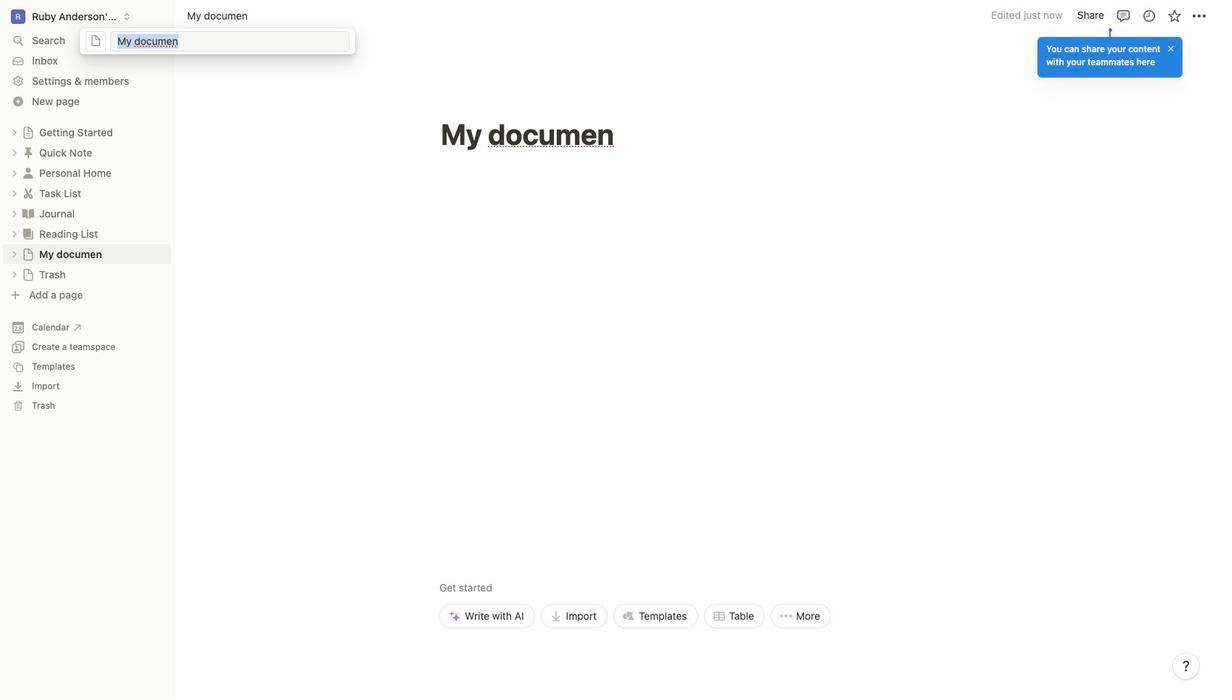 Task type: locate. For each thing, give the bounding box(es) containing it.
updates image
[[1142, 8, 1156, 23]]

menu
[[439, 479, 831, 629]]

favorite image
[[1167, 8, 1181, 23]]



Task type: vqa. For each thing, say whether or not it's contained in the screenshot.
menu
yes



Task type: describe. For each thing, give the bounding box(es) containing it.
comments image
[[1116, 8, 1131, 23]]



